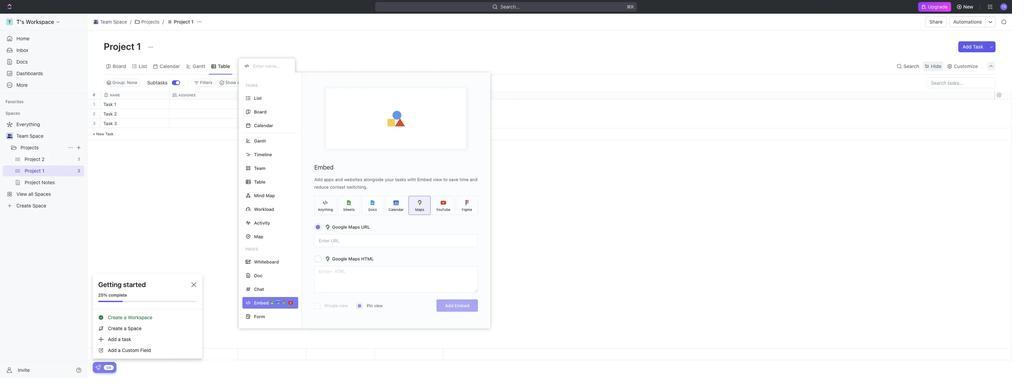 Task type: locate. For each thing, give the bounding box(es) containing it.
2 vertical spatial calendar
[[389, 208, 404, 212]]

3 to do cell from the top
[[238, 119, 307, 128]]

task inside button
[[974, 44, 984, 50]]

0 horizontal spatial and
[[335, 177, 343, 183]]

create a workspace
[[108, 315, 152, 321]]

new for new
[[964, 4, 974, 10]]

‎task up ‎task 2
[[103, 102, 113, 107]]

new inside grid
[[96, 132, 104, 136]]

0 vertical spatial task
[[974, 44, 984, 50]]

2 to do cell from the top
[[238, 109, 307, 119]]

space
[[113, 19, 127, 25], [30, 133, 43, 139], [128, 326, 142, 332]]

1 to do from the top
[[242, 102, 254, 107]]

new button
[[954, 1, 978, 12]]

‎task down ‎task 1
[[103, 111, 113, 117]]

1 vertical spatial team space
[[16, 133, 43, 139]]

2 vertical spatial maps
[[349, 257, 360, 262]]

team space link
[[91, 18, 129, 26], [16, 131, 83, 142]]

/
[[130, 19, 132, 25], [163, 19, 164, 25]]

press space to select this row. row containing task 3
[[101, 119, 444, 130]]

1 vertical spatial space
[[30, 133, 43, 139]]

team inside sidebar navigation
[[16, 133, 28, 139]]

tree inside sidebar navigation
[[3, 119, 84, 212]]

calendar down add apps and websites alongside your tasks with embed view to save time and reduce context switching.
[[389, 208, 404, 212]]

create for create a space
[[108, 326, 123, 332]]

1 and from the left
[[335, 177, 343, 183]]

started
[[123, 281, 146, 289]]

0 horizontal spatial user group image
[[7, 134, 12, 138]]

3 to do from the top
[[242, 122, 254, 126]]

0 horizontal spatial project
[[104, 41, 135, 52]]

0 vertical spatial to do cell
[[238, 100, 307, 109]]

new down task 3
[[96, 132, 104, 136]]

0 vertical spatial space
[[113, 19, 127, 25]]

sheets
[[343, 208, 355, 212]]

your
[[385, 177, 394, 183]]

add inside 'button'
[[445, 304, 454, 309]]

calendar up subtasks button
[[160, 63, 180, 69]]

2 inside 1 2 3
[[93, 112, 95, 116]]

maps for url
[[349, 225, 360, 230]]

upgrade link
[[919, 2, 952, 12]]

maps left youtube
[[415, 208, 425, 212]]

2 vertical spatial to do
[[242, 122, 254, 126]]

table link
[[217, 61, 230, 71]]

0 vertical spatial user group image
[[94, 20, 98, 24]]

1 vertical spatial project 1
[[104, 41, 143, 52]]

2 google from the top
[[332, 257, 347, 262]]

view for private view
[[339, 304, 348, 309]]

share
[[930, 19, 943, 25]]

gantt left table link
[[193, 63, 205, 69]]

2 to do from the top
[[242, 112, 254, 116]]

1 horizontal spatial team space
[[100, 19, 127, 25]]

getting
[[98, 281, 122, 289]]

team space inside sidebar navigation
[[16, 133, 43, 139]]

1 vertical spatial maps
[[349, 225, 360, 230]]

view right the pin
[[374, 304, 383, 309]]

2 horizontal spatial view
[[433, 177, 443, 183]]

0 vertical spatial project
[[174, 19, 190, 25]]

google maps url
[[332, 225, 370, 230]]

2 vertical spatial do
[[249, 122, 254, 126]]

onboarding checklist button image
[[96, 366, 101, 371]]

user group image inside the team space link
[[94, 20, 98, 24]]

inbox
[[16, 47, 28, 53]]

0 vertical spatial team space
[[100, 19, 127, 25]]

1 vertical spatial create
[[108, 326, 123, 332]]

docs down inbox
[[16, 59, 28, 65]]

list
[[139, 63, 147, 69], [254, 95, 262, 101]]

0 vertical spatial team
[[100, 19, 112, 25]]

0 vertical spatial google
[[332, 225, 347, 230]]

⌘k
[[627, 4, 635, 10]]

2 create from the top
[[108, 326, 123, 332]]

1 horizontal spatial team space link
[[91, 18, 129, 26]]

and
[[335, 177, 343, 183], [470, 177, 478, 183]]

google for google maps html
[[332, 257, 347, 262]]

2 ‎task from the top
[[103, 111, 113, 117]]

1 vertical spatial projects link
[[21, 143, 65, 153]]

view right private
[[339, 304, 348, 309]]

0 horizontal spatial docs
[[16, 59, 28, 65]]

1 vertical spatial projects
[[21, 145, 39, 151]]

a down add a task
[[118, 348, 121, 354]]

and right time
[[470, 177, 478, 183]]

Search tasks... text field
[[927, 78, 996, 88]]

2 vertical spatial task
[[105, 132, 114, 136]]

and up context
[[335, 177, 343, 183]]

3
[[114, 121, 117, 126], [93, 121, 95, 126]]

1 horizontal spatial view
[[374, 304, 383, 309]]

1 vertical spatial gantt
[[254, 138, 266, 144]]

create for create a workspace
[[108, 315, 123, 321]]

cell
[[170, 100, 238, 109], [307, 100, 375, 109], [170, 109, 238, 119], [307, 109, 375, 119], [170, 119, 238, 128], [307, 119, 375, 128]]

0 horizontal spatial table
[[218, 63, 230, 69]]

3 do from the top
[[249, 122, 254, 126]]

board down tasks
[[254, 109, 267, 115]]

workspace
[[128, 315, 152, 321]]

time
[[460, 177, 469, 183]]

1 vertical spatial docs
[[369, 208, 377, 212]]

board
[[113, 63, 126, 69], [254, 109, 267, 115]]

a for task
[[118, 337, 121, 343]]

1
[[191, 19, 194, 25], [137, 41, 141, 52], [114, 102, 116, 107], [93, 102, 95, 107]]

create up add a task
[[108, 326, 123, 332]]

field
[[140, 348, 151, 354]]

1 vertical spatial team space link
[[16, 131, 83, 142]]

team
[[100, 19, 112, 25], [16, 133, 28, 139], [254, 166, 266, 171]]

1 horizontal spatial team
[[100, 19, 112, 25]]

press space to select this row. row containing 1
[[87, 100, 101, 109]]

maps left url
[[349, 225, 360, 230]]

subtasks
[[147, 80, 168, 86]]

table up mind
[[254, 179, 266, 185]]

apps
[[324, 177, 334, 183]]

do for 1
[[249, 102, 254, 107]]

gantt up the timeline on the left top of the page
[[254, 138, 266, 144]]

projects inside sidebar navigation
[[21, 145, 39, 151]]

list up subtasks button
[[139, 63, 147, 69]]

maps left html
[[349, 257, 360, 262]]

1 vertical spatial embed
[[418, 177, 432, 183]]

0 vertical spatial team space link
[[91, 18, 129, 26]]

1 create from the top
[[108, 315, 123, 321]]

maps
[[415, 208, 425, 212], [349, 225, 360, 230], [349, 257, 360, 262]]

task down task 3
[[105, 132, 114, 136]]

1 horizontal spatial and
[[470, 177, 478, 183]]

1 horizontal spatial projects link
[[133, 18, 161, 26]]

add inside add apps and websites alongside your tasks with embed view to save time and reduce context switching.
[[315, 177, 323, 183]]

1 horizontal spatial 2
[[114, 111, 117, 117]]

1 vertical spatial google
[[332, 257, 347, 262]]

table up show
[[218, 63, 230, 69]]

0 vertical spatial new
[[964, 4, 974, 10]]

view left save
[[433, 177, 443, 183]]

with
[[408, 177, 416, 183]]

search
[[904, 63, 920, 69]]

projects link inside tree
[[21, 143, 65, 153]]

1 horizontal spatial map
[[266, 193, 275, 199]]

switching.
[[347, 185, 368, 190]]

board left list link
[[113, 63, 126, 69]]

0 vertical spatial create
[[108, 315, 123, 321]]

task 3
[[103, 121, 117, 126]]

search button
[[895, 61, 922, 71]]

press space to select this row. row containing ‎task 2
[[101, 109, 444, 120]]

to do
[[242, 102, 254, 107], [242, 112, 254, 116], [242, 122, 254, 126]]

1 vertical spatial team
[[16, 133, 28, 139]]

calendar up the timeline on the left top of the page
[[254, 123, 273, 128]]

1 horizontal spatial user group image
[[94, 20, 98, 24]]

0 horizontal spatial list
[[139, 63, 147, 69]]

2 horizontal spatial embed
[[455, 304, 470, 309]]

2 vertical spatial to do cell
[[238, 119, 307, 128]]

table
[[218, 63, 230, 69], [254, 179, 266, 185]]

space inside tree
[[30, 133, 43, 139]]

to
[[242, 102, 248, 107], [242, 112, 248, 116], [242, 122, 248, 126], [444, 177, 448, 183]]

user group image
[[94, 20, 98, 24], [7, 134, 12, 138]]

to inside add apps and websites alongside your tasks with embed view to save time and reduce context switching.
[[444, 177, 448, 183]]

1 horizontal spatial list
[[254, 95, 262, 101]]

map right mind
[[266, 193, 275, 199]]

complete
[[109, 293, 127, 298]]

calendar link
[[158, 61, 180, 71]]

websites
[[344, 177, 363, 183]]

show closed button
[[217, 79, 254, 87]]

1 horizontal spatial table
[[254, 179, 266, 185]]

favorites button
[[3, 98, 26, 106]]

task up "customize"
[[974, 44, 984, 50]]

2 horizontal spatial calendar
[[389, 208, 404, 212]]

do
[[249, 102, 254, 107], [249, 112, 254, 116], [249, 122, 254, 126]]

task for add task
[[974, 44, 984, 50]]

0 vertical spatial gantt
[[193, 63, 205, 69]]

view
[[248, 63, 259, 69]]

view button
[[239, 58, 261, 74]]

a for custom
[[118, 348, 121, 354]]

2 up task 3
[[114, 111, 117, 117]]

task down ‎task 2
[[103, 121, 113, 126]]

anything
[[318, 208, 333, 212]]

add for add a task
[[108, 337, 117, 343]]

#
[[93, 93, 95, 98]]

1 horizontal spatial embed
[[418, 177, 432, 183]]

Enter name... field
[[253, 63, 290, 69]]

1 horizontal spatial projects
[[141, 19, 160, 25]]

0 vertical spatial to do
[[242, 102, 254, 107]]

new up automations
[[964, 4, 974, 10]]

add for add task
[[963, 44, 972, 50]]

inbox link
[[3, 45, 84, 56]]

2 for ‎task
[[114, 111, 117, 117]]

view inside add apps and websites alongside your tasks with embed view to save time and reduce context switching.
[[433, 177, 443, 183]]

3 left task 3
[[93, 121, 95, 126]]

add inside button
[[963, 44, 972, 50]]

1 do from the top
[[249, 102, 254, 107]]

0 horizontal spatial projects
[[21, 145, 39, 151]]

0 horizontal spatial view
[[339, 304, 348, 309]]

0 horizontal spatial team space
[[16, 133, 43, 139]]

1 vertical spatial new
[[96, 132, 104, 136]]

onboarding checklist button element
[[96, 366, 101, 371]]

to do cell for ‎task 2
[[238, 109, 307, 119]]

press space to select this row. row
[[87, 100, 101, 109], [101, 100, 444, 110], [87, 109, 101, 119], [101, 109, 444, 120], [87, 119, 101, 128], [101, 119, 444, 130], [101, 349, 444, 361]]

getting started
[[98, 281, 146, 289]]

0 vertical spatial list
[[139, 63, 147, 69]]

new
[[964, 4, 974, 10], [96, 132, 104, 136]]

pages
[[246, 247, 258, 252]]

team space
[[100, 19, 127, 25], [16, 133, 43, 139]]

timeline
[[254, 152, 272, 157]]

tree
[[3, 119, 84, 212]]

grid
[[87, 91, 1013, 361]]

2 horizontal spatial team
[[254, 166, 266, 171]]

to do cell for ‎task 1
[[238, 100, 307, 109]]

1 to do cell from the top
[[238, 100, 307, 109]]

task
[[974, 44, 984, 50], [103, 121, 113, 126], [105, 132, 114, 136]]

home link
[[3, 33, 84, 44]]

hide button
[[923, 61, 944, 71]]

2 vertical spatial team
[[254, 166, 266, 171]]

1 vertical spatial list
[[254, 95, 262, 101]]

task for new task
[[105, 132, 114, 136]]

google for google maps url
[[332, 225, 347, 230]]

1 horizontal spatial project 1
[[174, 19, 194, 25]]

0 horizontal spatial embed
[[315, 164, 334, 171]]

2
[[114, 111, 117, 117], [93, 112, 95, 116]]

1 vertical spatial to do cell
[[238, 109, 307, 119]]

0 horizontal spatial new
[[96, 132, 104, 136]]

to for task 3
[[242, 122, 248, 126]]

1 horizontal spatial calendar
[[254, 123, 273, 128]]

map
[[266, 193, 275, 199], [254, 234, 263, 240]]

google
[[332, 225, 347, 230], [332, 257, 347, 262]]

1 horizontal spatial /
[[163, 19, 164, 25]]

0 horizontal spatial board
[[113, 63, 126, 69]]

1 vertical spatial ‎task
[[103, 111, 113, 117]]

2 left ‎task 2
[[93, 112, 95, 116]]

0 vertical spatial ‎task
[[103, 102, 113, 107]]

3 down ‎task 2
[[114, 121, 117, 126]]

sidebar navigation
[[0, 14, 87, 379]]

add embed
[[445, 304, 470, 309]]

0 horizontal spatial /
[[130, 19, 132, 25]]

a
[[124, 315, 127, 321], [124, 326, 127, 332], [118, 337, 121, 343], [118, 348, 121, 354]]

team space link inside tree
[[16, 131, 83, 142]]

docs up url
[[369, 208, 377, 212]]

2 vertical spatial embed
[[455, 304, 470, 309]]

create
[[108, 315, 123, 321], [108, 326, 123, 332]]

list down tasks
[[254, 95, 262, 101]]

1 horizontal spatial space
[[113, 19, 127, 25]]

tree containing team space
[[3, 119, 84, 212]]

google down sheets in the bottom left of the page
[[332, 225, 347, 230]]

1 vertical spatial user group image
[[7, 134, 12, 138]]

row
[[101, 91, 444, 100]]

embed inside add apps and websites alongside your tasks with embed view to save time and reduce context switching.
[[418, 177, 432, 183]]

new inside button
[[964, 4, 974, 10]]

‎task 1
[[103, 102, 116, 107]]

2 do from the top
[[249, 112, 254, 116]]

google left html
[[332, 257, 347, 262]]

favorites
[[5, 99, 24, 104]]

1 ‎task from the top
[[103, 102, 113, 107]]

add for add a custom field
[[108, 348, 117, 354]]

2 vertical spatial space
[[128, 326, 142, 332]]

0 vertical spatial do
[[249, 102, 254, 107]]

1 inside 1 2 3
[[93, 102, 95, 107]]

to do cell
[[238, 100, 307, 109], [238, 109, 307, 119], [238, 119, 307, 128]]

add for add embed
[[445, 304, 454, 309]]

to for ‎task 2
[[242, 112, 248, 116]]

1 horizontal spatial board
[[254, 109, 267, 115]]

show closed
[[226, 80, 251, 85]]

task
[[122, 337, 131, 343]]

a left task
[[118, 337, 121, 343]]

0 horizontal spatial team space link
[[16, 131, 83, 142]]

a up create a space
[[124, 315, 127, 321]]

user group image inside tree
[[7, 134, 12, 138]]

1 horizontal spatial project
[[174, 19, 190, 25]]

add task
[[963, 44, 984, 50]]

0 horizontal spatial gantt
[[193, 63, 205, 69]]

1 google from the top
[[332, 225, 347, 230]]

map down 'activity'
[[254, 234, 263, 240]]

view
[[433, 177, 443, 183], [339, 304, 348, 309], [374, 304, 383, 309]]

row group
[[87, 100, 101, 140], [101, 100, 444, 140], [995, 100, 1012, 140], [995, 349, 1012, 361]]

create up create a space
[[108, 315, 123, 321]]

0 horizontal spatial projects link
[[21, 143, 65, 153]]

1 vertical spatial do
[[249, 112, 254, 116]]

upgrade
[[929, 4, 948, 10]]

a up task
[[124, 326, 127, 332]]

invite
[[18, 368, 30, 374]]



Task type: vqa. For each thing, say whether or not it's contained in the screenshot.
Drop
no



Task type: describe. For each thing, give the bounding box(es) containing it.
new for new task
[[96, 132, 104, 136]]

view for pin view
[[374, 304, 383, 309]]

row group containing 1 2 3
[[87, 100, 101, 140]]

grid containing ‎task 1
[[87, 91, 1013, 361]]

1 2 3
[[93, 102, 95, 126]]

25%
[[98, 293, 107, 298]]

0 vertical spatial maps
[[415, 208, 425, 212]]

figma
[[462, 208, 472, 212]]

board link
[[111, 61, 126, 71]]

pin
[[367, 304, 373, 309]]

activity
[[254, 220, 270, 226]]

private view
[[325, 304, 348, 309]]

project 1 link
[[165, 18, 195, 26]]

to for ‎task 1
[[242, 102, 248, 107]]

close image
[[192, 283, 196, 288]]

show
[[226, 80, 236, 85]]

1 horizontal spatial docs
[[369, 208, 377, 212]]

0 vertical spatial project 1
[[174, 19, 194, 25]]

to do for ‎task 1
[[242, 102, 254, 107]]

1 vertical spatial calendar
[[254, 123, 273, 128]]

‎task 2
[[103, 111, 117, 117]]

create a space
[[108, 326, 142, 332]]

2 and from the left
[[470, 177, 478, 183]]

1 vertical spatial board
[[254, 109, 267, 115]]

dashboards link
[[3, 68, 84, 79]]

to do for task 3
[[242, 122, 254, 126]]

1 / from the left
[[130, 19, 132, 25]]

0 horizontal spatial project 1
[[104, 41, 143, 52]]

0 vertical spatial table
[[218, 63, 230, 69]]

2 horizontal spatial space
[[128, 326, 142, 332]]

custom
[[122, 348, 139, 354]]

add task button
[[959, 41, 988, 52]]

pin view
[[367, 304, 383, 309]]

0 vertical spatial projects
[[141, 19, 160, 25]]

automations button
[[951, 17, 986, 27]]

add embed button
[[437, 300, 478, 312]]

press space to select this row. row containing 3
[[87, 119, 101, 128]]

share button
[[926, 16, 947, 27]]

embed inside 'button'
[[455, 304, 470, 309]]

do for 3
[[249, 122, 254, 126]]

to do cell for task 3
[[238, 119, 307, 128]]

1 vertical spatial project
[[104, 41, 135, 52]]

dashboards
[[16, 71, 43, 76]]

html
[[361, 257, 374, 262]]

context
[[330, 185, 346, 190]]

customize button
[[946, 61, 981, 71]]

press space to select this row. row containing 2
[[87, 109, 101, 119]]

search...
[[501, 4, 520, 10]]

customize
[[954, 63, 978, 69]]

0 horizontal spatial 3
[[93, 121, 95, 126]]

workload
[[254, 207, 274, 212]]

tasks
[[395, 177, 406, 183]]

mind
[[254, 193, 265, 199]]

Enter URL text field
[[315, 235, 478, 247]]

chat
[[254, 287, 264, 292]]

doc
[[254, 273, 263, 279]]

1 vertical spatial task
[[103, 121, 113, 126]]

spaces
[[5, 111, 20, 116]]

alongside
[[364, 177, 384, 183]]

docs link
[[3, 57, 84, 67]]

0 vertical spatial board
[[113, 63, 126, 69]]

mind map
[[254, 193, 275, 199]]

list link
[[137, 61, 147, 71]]

a for workspace
[[124, 315, 127, 321]]

home
[[16, 36, 30, 41]]

press space to select this row. row containing ‎task 1
[[101, 100, 444, 110]]

0 vertical spatial calendar
[[160, 63, 180, 69]]

google maps html
[[332, 257, 374, 262]]

Enter HTML text field
[[315, 267, 478, 293]]

‎task for ‎task 2
[[103, 111, 113, 117]]

to do for ‎task 2
[[242, 112, 254, 116]]

gantt link
[[191, 61, 205, 71]]

maps for html
[[349, 257, 360, 262]]

save
[[449, 177, 459, 183]]

new task
[[96, 132, 114, 136]]

closed
[[238, 80, 251, 85]]

reduce
[[315, 185, 329, 190]]

docs inside 'link'
[[16, 59, 28, 65]]

private
[[325, 304, 338, 309]]

do for 2
[[249, 112, 254, 116]]

form
[[254, 314, 265, 320]]

whiteboard
[[254, 260, 279, 265]]

add apps and websites alongside your tasks with embed view to save time and reduce context switching.
[[315, 177, 478, 190]]

view button
[[239, 61, 261, 71]]

youtube
[[436, 208, 451, 212]]

1 vertical spatial map
[[254, 234, 263, 240]]

row group containing ‎task 1
[[101, 100, 444, 140]]

1/4
[[106, 366, 111, 370]]

1 horizontal spatial 3
[[114, 121, 117, 126]]

a for space
[[124, 326, 127, 332]]

2 for 1
[[93, 112, 95, 116]]

url
[[361, 225, 370, 230]]

subtasks button
[[145, 77, 172, 88]]

add for add apps and websites alongside your tasks with embed view to save time and reduce context switching.
[[315, 177, 323, 183]]

tasks
[[246, 83, 258, 88]]

1 vertical spatial table
[[254, 179, 266, 185]]

add a custom field
[[108, 348, 151, 354]]

25% complete
[[98, 293, 127, 298]]

2 / from the left
[[163, 19, 164, 25]]

0 vertical spatial projects link
[[133, 18, 161, 26]]

‎task for ‎task 1
[[103, 102, 113, 107]]

1 horizontal spatial gantt
[[254, 138, 266, 144]]

add a task
[[108, 337, 131, 343]]

0 vertical spatial map
[[266, 193, 275, 199]]

automations
[[954, 19, 983, 25]]

hide
[[932, 63, 942, 69]]



